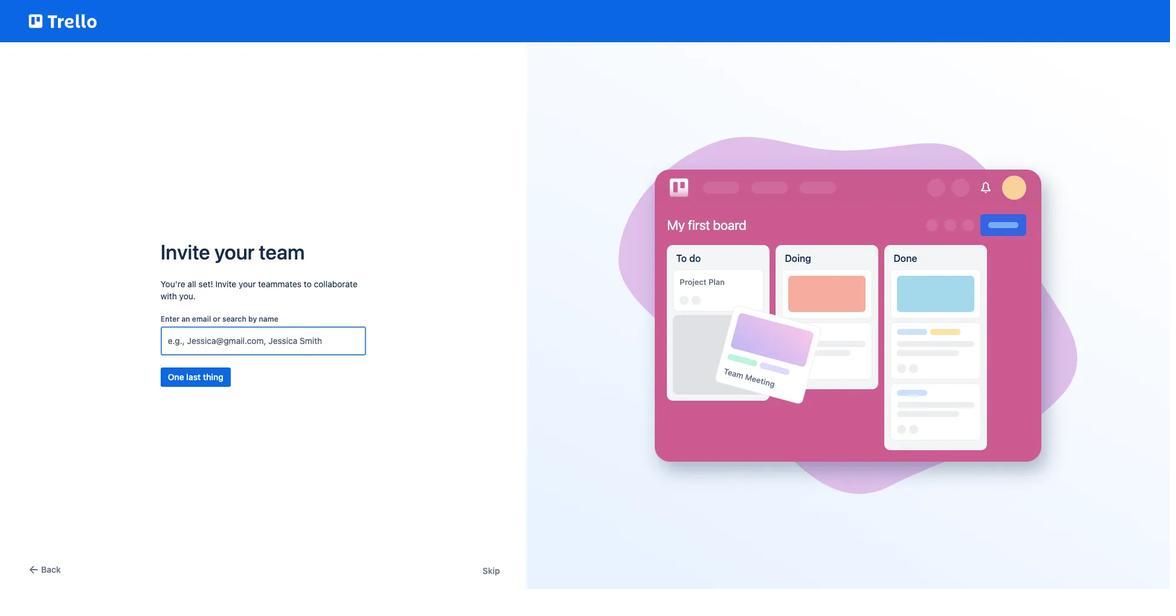 Task type: locate. For each thing, give the bounding box(es) containing it.
thing
[[203, 372, 223, 382]]

1 horizontal spatial invite
[[215, 279, 236, 289]]

your
[[214, 240, 255, 264], [239, 279, 256, 289]]

invite right the set!
[[215, 279, 236, 289]]

one
[[168, 372, 184, 382]]

project
[[680, 277, 707, 287]]

skip button
[[483, 565, 500, 578]]

trello image
[[667, 176, 691, 200]]

0 vertical spatial your
[[214, 240, 255, 264]]

you're all set! invite your teammates to collaborate with you.
[[161, 279, 358, 301]]

doing
[[785, 253, 811, 264]]

last
[[186, 372, 201, 382]]

team
[[723, 367, 745, 381]]

invite inside "you're all set! invite your teammates to collaborate with you."
[[215, 279, 236, 289]]

invite
[[161, 240, 210, 264], [215, 279, 236, 289]]

plan
[[709, 277, 725, 287]]

by
[[248, 315, 257, 324]]

done
[[894, 253, 917, 264]]

to do
[[676, 253, 701, 264]]

search
[[222, 315, 246, 324]]

one last thing
[[168, 372, 223, 382]]

project plan
[[680, 277, 725, 287]]

skip
[[483, 566, 500, 576]]

invite your team
[[161, 240, 305, 264]]

name
[[259, 315, 278, 324]]

trello image
[[27, 7, 99, 35]]

collaborate
[[314, 279, 358, 289]]

your left teammates at top left
[[239, 279, 256, 289]]

invite up all
[[161, 240, 210, 264]]

1 vertical spatial your
[[239, 279, 256, 289]]

board
[[713, 218, 746, 233]]

1 vertical spatial invite
[[215, 279, 236, 289]]

to
[[304, 279, 312, 289]]

email
[[192, 315, 211, 324]]

0 horizontal spatial invite
[[161, 240, 210, 264]]

your up "you're all set! invite your teammates to collaborate with you."
[[214, 240, 255, 264]]

your inside "you're all set! invite your teammates to collaborate with you."
[[239, 279, 256, 289]]



Task type: vqa. For each thing, say whether or not it's contained in the screenshot.
0 Notifications image
no



Task type: describe. For each thing, give the bounding box(es) containing it.
you're
[[161, 279, 185, 289]]

all
[[188, 279, 196, 289]]

my
[[667, 218, 685, 233]]

my first board
[[667, 218, 746, 233]]

enter an email or search by name
[[161, 315, 278, 324]]

do
[[689, 253, 701, 264]]

with
[[161, 291, 177, 301]]

teammates
[[258, 279, 302, 289]]

e.g., Jessica@gmail.com, Jessica Smith text field
[[168, 330, 359, 352]]

enter
[[161, 315, 180, 324]]

set!
[[198, 279, 213, 289]]

one last thing button
[[161, 368, 231, 387]]

team
[[259, 240, 305, 264]]

first
[[688, 218, 710, 233]]

or
[[213, 315, 220, 324]]

0 vertical spatial invite
[[161, 240, 210, 264]]

team meeting
[[723, 367, 776, 390]]

you.
[[179, 291, 196, 301]]

meeting
[[744, 372, 776, 390]]

back
[[41, 565, 61, 575]]

to
[[676, 253, 687, 264]]

an
[[181, 315, 190, 324]]

back button
[[27, 563, 61, 578]]



